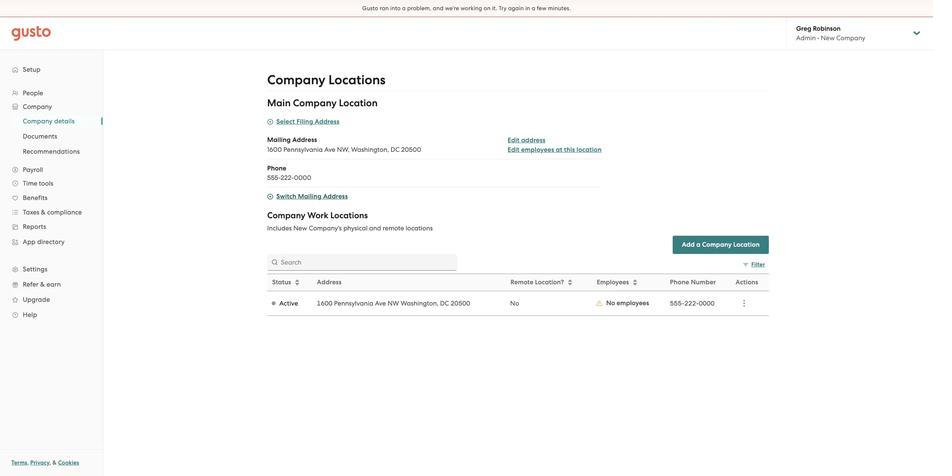 Task type: locate. For each thing, give the bounding box(es) containing it.
0 horizontal spatial no
[[510, 300, 519, 308]]

greg robinson admin • new company
[[796, 25, 866, 42]]

1 vertical spatial ave
[[375, 300, 386, 308]]

edit
[[508, 136, 520, 144], [508, 146, 520, 154]]

222- down phone number
[[685, 300, 699, 308]]

filing
[[297, 118, 313, 126]]

home image
[[11, 26, 51, 41]]

0000
[[294, 174, 311, 182], [699, 300, 715, 308]]

1 edit from the top
[[508, 136, 520, 144]]

1 vertical spatial employees
[[617, 300, 649, 308]]

it.
[[492, 5, 497, 12]]

1 horizontal spatial pennsylvania
[[334, 300, 374, 308]]

app
[[23, 238, 36, 246]]

new
[[821, 34, 835, 42], [293, 225, 307, 232]]

555- up switch
[[267, 174, 281, 182]]

0 horizontal spatial 222-
[[281, 174, 294, 182]]

0 horizontal spatial ave
[[324, 146, 335, 154]]

list
[[0, 86, 103, 323], [0, 114, 103, 159], [267, 136, 602, 187]]

1 horizontal spatial dc
[[440, 300, 449, 308]]

0 horizontal spatial 0000
[[294, 174, 311, 182]]

1600 pennsylvania ave nw  washington, dc 20500
[[317, 300, 470, 308]]

refer & earn
[[23, 281, 61, 289]]

robinson
[[813, 25, 841, 33]]

1 horizontal spatial location
[[734, 241, 760, 249]]

1 vertical spatial washington,
[[401, 300, 439, 308]]

1 horizontal spatial ,
[[49, 460, 51, 467]]

add
[[682, 241, 695, 249]]

1 vertical spatial and
[[369, 225, 381, 232]]

1 horizontal spatial washington,
[[401, 300, 439, 308]]

0 horizontal spatial 1600
[[267, 146, 282, 154]]

company details
[[23, 117, 75, 125]]

222- up switch
[[281, 174, 294, 182]]

1 horizontal spatial a
[[532, 5, 535, 12]]

earn
[[47, 281, 61, 289]]

and inside company work locations includes new company 's physical and remote locations
[[369, 225, 381, 232]]

2 vertical spatial &
[[52, 460, 57, 467]]

washington,
[[351, 146, 389, 154], [401, 300, 439, 308]]

0 vertical spatial 20500
[[401, 146, 421, 154]]

0 horizontal spatial washington,
[[351, 146, 389, 154]]

new inside the greg robinson admin • new company
[[821, 34, 835, 42]]

mailing down select
[[267, 136, 291, 144]]

,
[[27, 460, 29, 467], [49, 460, 51, 467]]

1600 up phone 555-222-0000 on the top of the page
[[267, 146, 282, 154]]

edit address edit employees at this location
[[508, 136, 602, 154]]

new inside company work locations includes new company 's physical and remote locations
[[293, 225, 307, 232]]

new right includes
[[293, 225, 307, 232]]

greg
[[796, 25, 812, 33]]

0 horizontal spatial dc
[[391, 146, 400, 154]]

2 horizontal spatial a
[[697, 241, 701, 249]]

555- inside phone 555-222-0000
[[267, 174, 281, 182]]

edit down edit address button
[[508, 146, 520, 154]]

company button
[[8, 100, 95, 114]]

reports
[[23, 223, 46, 231]]

1 vertical spatial 222-
[[685, 300, 699, 308]]

0 horizontal spatial 20500
[[401, 146, 421, 154]]

settings
[[23, 266, 47, 273]]

0 horizontal spatial employees
[[521, 146, 554, 154]]

a right "add"
[[697, 241, 701, 249]]

washington, inside mailing address 1600 pennsylvania ave nw, washington, dc 20500
[[351, 146, 389, 154]]

0000 down number
[[699, 300, 715, 308]]

company
[[837, 34, 866, 42], [267, 72, 325, 88], [293, 97, 337, 109], [23, 103, 52, 111], [23, 117, 53, 125], [267, 211, 305, 221], [309, 225, 338, 232], [702, 241, 732, 249]]

mailing
[[267, 136, 291, 144], [298, 193, 322, 201]]

dc
[[391, 146, 400, 154], [440, 300, 449, 308]]

employees
[[597, 279, 629, 287]]

app directory link
[[8, 235, 95, 249]]

cookies
[[58, 460, 79, 467]]

phone inside phone 555-222-0000
[[267, 165, 287, 173]]

select filing address
[[276, 118, 340, 126]]

555- down phone number
[[670, 300, 685, 308]]

location inside button
[[734, 241, 760, 249]]

1 horizontal spatial 20500
[[451, 300, 470, 308]]

ave left the nw, at the left
[[324, 146, 335, 154]]

0 vertical spatial 555-
[[267, 174, 281, 182]]

upgrade link
[[8, 293, 95, 307]]

details
[[54, 117, 75, 125]]

0 vertical spatial and
[[433, 5, 444, 12]]

0 vertical spatial location
[[339, 97, 378, 109]]

0 vertical spatial edit
[[508, 136, 520, 144]]

benefits link
[[8, 191, 95, 205]]

0 vertical spatial pennsylvania
[[284, 146, 323, 154]]

0 vertical spatial 222-
[[281, 174, 294, 182]]

locations
[[406, 225, 433, 232]]

payroll
[[23, 166, 43, 174]]

0 horizontal spatial location
[[339, 97, 378, 109]]

2 edit from the top
[[508, 146, 520, 154]]

employees down address
[[521, 146, 554, 154]]

1 horizontal spatial no
[[606, 300, 615, 308]]

admin
[[796, 34, 816, 42]]

company down people
[[23, 103, 52, 111]]

cookies button
[[58, 459, 79, 468]]

1 vertical spatial &
[[40, 281, 45, 289]]

0000 inside phone 555-222-0000
[[294, 174, 311, 182]]

company up select filing address
[[293, 97, 337, 109]]

0 vertical spatial ave
[[324, 146, 335, 154]]

1 vertical spatial edit
[[508, 146, 520, 154]]

1 vertical spatial locations
[[330, 211, 368, 221]]

a inside add a company location button
[[697, 241, 701, 249]]

222- inside phone 555-222-0000
[[281, 174, 294, 182]]

washington, right nw
[[401, 300, 439, 308]]

1 horizontal spatial 1600
[[317, 300, 333, 308]]

1 horizontal spatial 0000
[[699, 300, 715, 308]]

new down robinson
[[821, 34, 835, 42]]

0 horizontal spatial pennsylvania
[[284, 146, 323, 154]]

1600
[[267, 146, 282, 154], [317, 300, 333, 308]]

1 , from the left
[[27, 460, 29, 467]]

app directory
[[23, 238, 65, 246]]

0 vertical spatial phone
[[267, 165, 287, 173]]

1 horizontal spatial mailing
[[298, 193, 322, 201]]

0 vertical spatial mailing
[[267, 136, 291, 144]]

new for work
[[293, 225, 307, 232]]

into
[[390, 5, 401, 12]]

20500
[[401, 146, 421, 154], [451, 300, 470, 308]]

0 vertical spatial washington,
[[351, 146, 389, 154]]

&
[[41, 209, 46, 216], [40, 281, 45, 289], [52, 460, 57, 467]]

0 vertical spatial 0000
[[294, 174, 311, 182]]

includes
[[267, 225, 292, 232]]

1 vertical spatial pennsylvania
[[334, 300, 374, 308]]

phone up switch
[[267, 165, 287, 173]]

1 vertical spatial dc
[[440, 300, 449, 308]]

switch
[[276, 193, 296, 201]]

at
[[556, 146, 563, 154]]

location
[[339, 97, 378, 109], [734, 241, 760, 249]]

ave left nw
[[375, 300, 386, 308]]

0 vertical spatial new
[[821, 34, 835, 42]]

0 horizontal spatial ,
[[27, 460, 29, 467]]

we're
[[445, 5, 459, 12]]

1600 inside mailing address 1600 pennsylvania ave nw, washington, dc 20500
[[267, 146, 282, 154]]

location
[[577, 146, 602, 154]]

0 vertical spatial employees
[[521, 146, 554, 154]]

phone
[[267, 165, 287, 173], [670, 279, 689, 287]]

1 vertical spatial phone
[[670, 279, 689, 287]]

taxes
[[23, 209, 39, 216]]

few
[[537, 5, 547, 12]]

refer & earn link
[[8, 278, 95, 292]]

filter button
[[739, 259, 769, 271]]

benefits
[[23, 194, 48, 202]]

and left remote
[[369, 225, 381, 232]]

& right taxes
[[41, 209, 46, 216]]

try
[[499, 5, 507, 12]]

locations
[[329, 72, 386, 88], [330, 211, 368, 221]]

a right into
[[402, 5, 406, 12]]

0 horizontal spatial mailing
[[267, 136, 291, 144]]

0 vertical spatial &
[[41, 209, 46, 216]]

and left "we're"
[[433, 5, 444, 12]]

0 vertical spatial dc
[[391, 146, 400, 154]]

location inside group
[[339, 97, 378, 109]]

0 horizontal spatial a
[[402, 5, 406, 12]]

1 vertical spatial location
[[734, 241, 760, 249]]

phone for number
[[670, 279, 689, 287]]

company right "add"
[[702, 241, 732, 249]]

company up documents
[[23, 117, 53, 125]]

phone left number
[[670, 279, 689, 287]]

2 , from the left
[[49, 460, 51, 467]]

employees inside the edit address edit employees at this location
[[521, 146, 554, 154]]

remote location?
[[511, 279, 564, 287]]

main company location with option to select different filing and mailing addresses group
[[267, 97, 602, 201]]

1 horizontal spatial ave
[[375, 300, 386, 308]]

time tools button
[[8, 177, 95, 190]]

0000 up switch mailing address button
[[294, 174, 311, 182]]

0 vertical spatial 1600
[[267, 146, 282, 154]]

company down robinson
[[837, 34, 866, 42]]

in
[[525, 5, 530, 12]]

ave
[[324, 146, 335, 154], [375, 300, 386, 308]]

pennsylvania inside mailing address 1600 pennsylvania ave nw, washington, dc 20500
[[284, 146, 323, 154]]

0 horizontal spatial and
[[369, 225, 381, 232]]

employees
[[521, 146, 554, 154], [617, 300, 649, 308]]

, left the 'privacy' at the bottom
[[27, 460, 29, 467]]

pennsylvania
[[284, 146, 323, 154], [334, 300, 374, 308]]

washington, right the nw, at the left
[[351, 146, 389, 154]]

no
[[606, 300, 615, 308], [510, 300, 519, 308]]

mailing inside button
[[298, 193, 322, 201]]

dc inside mailing address 1600 pennsylvania ave nw, washington, dc 20500
[[391, 146, 400, 154]]

0 horizontal spatial new
[[293, 225, 307, 232]]

a right the 'in'
[[532, 5, 535, 12]]

no down employees
[[606, 300, 615, 308]]

no down remote
[[510, 300, 519, 308]]

edit left address
[[508, 136, 520, 144]]

& inside dropdown button
[[41, 209, 46, 216]]

555-
[[267, 174, 281, 182], [670, 300, 685, 308]]

privacy
[[30, 460, 49, 467]]

1 vertical spatial new
[[293, 225, 307, 232]]

& left cookies
[[52, 460, 57, 467]]

mailing up work
[[298, 193, 322, 201]]

1 vertical spatial 555-
[[670, 300, 685, 308]]

address inside mailing address 1600 pennsylvania ave nw, washington, dc 20500
[[292, 136, 317, 144]]

1 horizontal spatial employees
[[617, 300, 649, 308]]

add a company location button
[[673, 236, 769, 254]]

a
[[402, 5, 406, 12], [532, 5, 535, 12], [697, 241, 701, 249]]

1600 right active
[[317, 300, 333, 308]]

•
[[818, 34, 820, 42]]

taxes & compliance button
[[8, 206, 95, 219]]

1 horizontal spatial new
[[821, 34, 835, 42]]

ave inside mailing address 1600 pennsylvania ave nw, washington, dc 20500
[[324, 146, 335, 154]]

1 horizontal spatial 555-
[[670, 300, 685, 308]]

1 vertical spatial mailing
[[298, 193, 322, 201]]

, left cookies
[[49, 460, 51, 467]]

0 horizontal spatial phone
[[267, 165, 287, 173]]

0 horizontal spatial 555-
[[267, 174, 281, 182]]

employees down employees button
[[617, 300, 649, 308]]

1 horizontal spatial phone
[[670, 279, 689, 287]]

& left earn
[[40, 281, 45, 289]]



Task type: describe. For each thing, give the bounding box(es) containing it.
no for no
[[510, 300, 519, 308]]

status button
[[268, 275, 312, 291]]

help
[[23, 311, 37, 319]]

company locations
[[267, 72, 386, 88]]

remote location? button
[[506, 275, 592, 291]]

filter
[[752, 262, 765, 268]]

ran
[[380, 5, 389, 12]]

tools
[[39, 180, 53, 187]]

company details link
[[14, 114, 95, 128]]

switch mailing address
[[276, 193, 348, 201]]

this
[[564, 146, 575, 154]]

555-222-0000
[[670, 300, 715, 308]]

company up main
[[267, 72, 325, 88]]

1 horizontal spatial and
[[433, 5, 444, 12]]

people
[[23, 89, 43, 97]]

refer
[[23, 281, 39, 289]]

locations inside company work locations includes new company 's physical and remote locations
[[330, 211, 368, 221]]

new for robinson
[[821, 34, 835, 42]]

setup link
[[8, 63, 95, 76]]

employees button
[[592, 275, 665, 291]]

1 horizontal spatial 222-
[[685, 300, 699, 308]]

phone number
[[670, 279, 716, 287]]

privacy link
[[30, 460, 49, 467]]

terms
[[11, 460, 27, 467]]

status
[[272, 279, 291, 287]]

active
[[279, 300, 298, 308]]

company inside dropdown button
[[23, 103, 52, 111]]

setup
[[23, 66, 41, 73]]

compliance
[[47, 209, 82, 216]]

company inside the greg robinson admin • new company
[[837, 34, 866, 42]]

1 vertical spatial 20500
[[451, 300, 470, 308]]

list containing company details
[[0, 114, 103, 159]]

mailing address element
[[267, 136, 602, 160]]

minutes.
[[548, 5, 571, 12]]

company down work
[[309, 225, 338, 232]]

number
[[691, 279, 716, 287]]

phone for 555-
[[267, 165, 287, 173]]

list containing mailing address
[[267, 136, 602, 187]]

company work locations includes new company 's physical and remote locations
[[267, 211, 433, 232]]

actions
[[736, 279, 758, 287]]

remote
[[511, 279, 534, 287]]

recommendations
[[23, 148, 80, 155]]

gusto ran into a problem, and we're working on it. try again in a few minutes.
[[362, 5, 571, 12]]

upgrade
[[23, 296, 50, 304]]

main
[[267, 97, 291, 109]]

& for compliance
[[41, 209, 46, 216]]

taxes & compliance
[[23, 209, 82, 216]]

time
[[23, 180, 37, 187]]

physical
[[343, 225, 368, 232]]

company inside button
[[702, 241, 732, 249]]

select
[[276, 118, 295, 126]]

mailing address 1600 pennsylvania ave nw, washington, dc 20500
[[267, 136, 421, 154]]

remote
[[383, 225, 404, 232]]

1 vertical spatial 1600
[[317, 300, 333, 308]]

Search field
[[267, 254, 457, 271]]

gusto
[[362, 5, 378, 12]]

nw,
[[337, 146, 350, 154]]

time tools
[[23, 180, 53, 187]]

work
[[307, 211, 328, 221]]

company up includes
[[267, 211, 305, 221]]

problem,
[[407, 5, 431, 12]]

terms link
[[11, 460, 27, 467]]

reports link
[[8, 220, 95, 234]]

phone element
[[267, 164, 602, 187]]

documents link
[[14, 130, 95, 143]]

's
[[338, 225, 342, 232]]

no for no employees
[[606, 300, 615, 308]]

1 vertical spatial 0000
[[699, 300, 715, 308]]

switch mailing address button
[[267, 192, 348, 201]]

address
[[521, 136, 546, 144]]

documents
[[23, 133, 57, 140]]

company inside group
[[293, 97, 337, 109]]

select filing address button
[[267, 117, 340, 127]]

edit employees at this location link
[[508, 146, 602, 154]]

nw
[[388, 300, 399, 308]]

help link
[[8, 308, 95, 322]]

payroll button
[[8, 163, 95, 177]]

list containing people
[[0, 86, 103, 323]]

again
[[508, 5, 524, 12]]

mailing inside mailing address 1600 pennsylvania ave nw, washington, dc 20500
[[267, 136, 291, 144]]

settings link
[[8, 263, 95, 276]]

recommendations link
[[14, 145, 95, 159]]

terms , privacy , & cookies
[[11, 460, 79, 467]]

add a company location
[[682, 241, 760, 249]]

people button
[[8, 86, 95, 100]]

no employees
[[606, 300, 649, 308]]

directory
[[37, 238, 65, 246]]

& for earn
[[40, 281, 45, 289]]

0 vertical spatial locations
[[329, 72, 386, 88]]

20500 inside mailing address 1600 pennsylvania ave nw, washington, dc 20500
[[401, 146, 421, 154]]

location?
[[535, 279, 564, 287]]

working
[[461, 5, 482, 12]]

gusto navigation element
[[0, 50, 103, 335]]

on
[[484, 5, 491, 12]]

main company location
[[267, 97, 378, 109]]

edit address button
[[508, 136, 546, 145]]



Task type: vqa. For each thing, say whether or not it's contained in the screenshot.
the bottommost Policy
no



